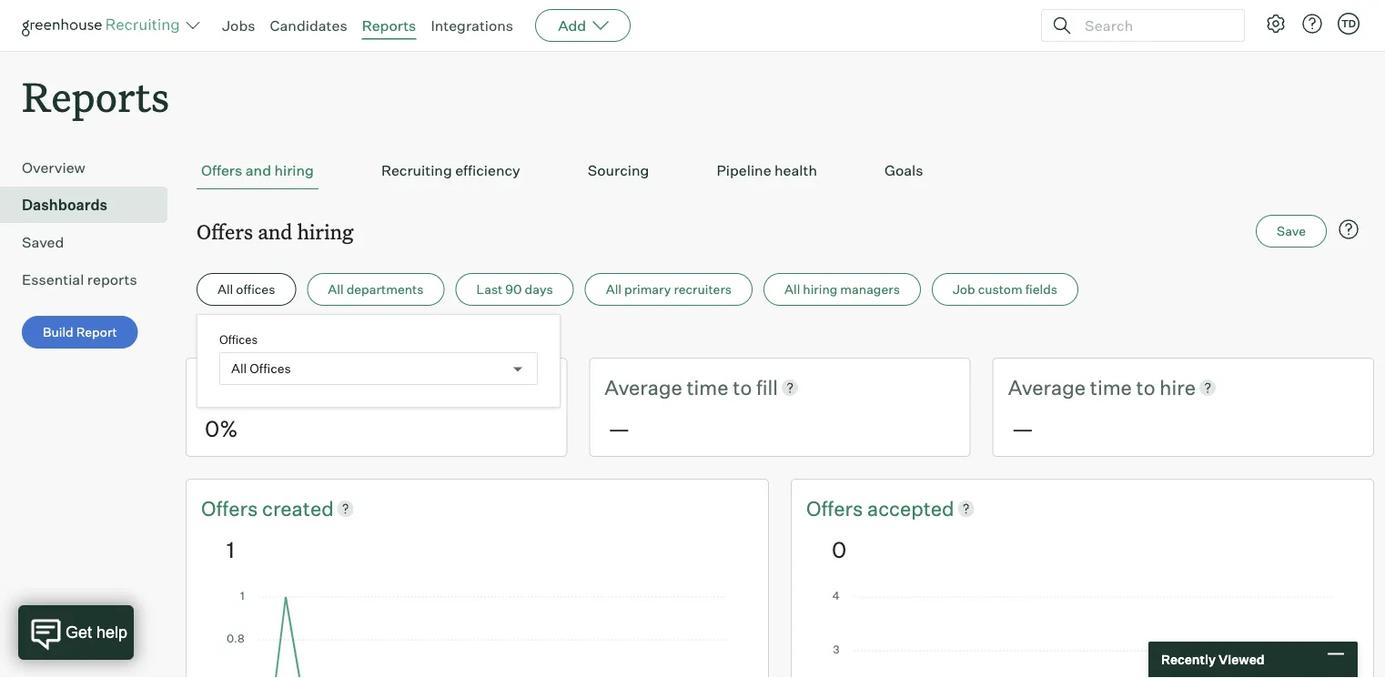 Task type: locate. For each thing, give the bounding box(es) containing it.
offers link up 1
[[201, 494, 262, 522]]

all left managers
[[785, 282, 801, 297]]

managers
[[841, 282, 900, 297]]

offices down the 3,
[[250, 361, 291, 377]]

1 time from the left
[[687, 375, 729, 400]]

1 horizontal spatial average time to
[[1009, 375, 1160, 400]]

2 average time to from the left
[[1009, 375, 1160, 400]]

time for fill
[[687, 375, 729, 400]]

0 horizontal spatial time
[[687, 375, 729, 400]]

overview link
[[22, 157, 160, 179]]

days
[[525, 282, 553, 297]]

pipeline health button
[[712, 152, 822, 190]]

1 vertical spatial hiring
[[297, 218, 354, 245]]

xychart image
[[227, 592, 728, 678], [832, 592, 1334, 678]]

pipeline health
[[717, 161, 818, 180]]

time
[[687, 375, 729, 400], [1091, 375, 1133, 400]]

0 horizontal spatial average time to
[[605, 375, 757, 400]]

all departments button
[[307, 273, 445, 306]]

offers and hiring
[[201, 161, 314, 180], [197, 218, 354, 245]]

xychart image for 1
[[227, 592, 728, 678]]

all down -
[[231, 361, 247, 377]]

hiring
[[274, 161, 314, 180], [297, 218, 354, 245], [803, 282, 838, 297]]

2 to from the left
[[1137, 375, 1156, 400]]

overview
[[22, 159, 85, 177]]

recently viewed
[[1162, 652, 1265, 668]]

goals
[[885, 161, 924, 180]]

candidates link
[[270, 16, 348, 35]]

greenhouse recruiting image
[[22, 15, 186, 36]]

1 horizontal spatial —
[[1012, 415, 1034, 442]]

all offices
[[231, 361, 291, 377]]

all offices button
[[197, 273, 296, 306]]

all primary recruiters button
[[585, 273, 753, 306]]

integrations link
[[431, 16, 514, 35]]

recruiters
[[674, 282, 732, 297]]

0 horizontal spatial offers link
[[201, 494, 262, 522]]

1 vertical spatial reports
[[22, 69, 170, 123]]

and inside button
[[246, 161, 271, 180]]

offers
[[201, 161, 242, 180], [197, 218, 253, 245], [201, 496, 262, 521], [807, 496, 868, 521]]

tab list
[[197, 152, 1364, 190]]

offers link
[[201, 494, 262, 522], [807, 494, 868, 522]]

1 horizontal spatial xychart image
[[832, 592, 1334, 678]]

1 xychart image from the left
[[227, 592, 728, 678]]

all hiring managers button
[[764, 273, 921, 306]]

0 horizontal spatial xychart image
[[227, 592, 728, 678]]

2 average from the left
[[1009, 375, 1086, 400]]

1 average from the left
[[605, 375, 683, 400]]

saved link
[[22, 231, 160, 253]]

dashboards
[[22, 196, 108, 214]]

1 horizontal spatial average
[[1009, 375, 1086, 400]]

jul
[[197, 329, 216, 345]]

all left offices
[[218, 282, 233, 297]]

average time to
[[605, 375, 757, 400], [1009, 375, 1160, 400]]

time left the hire
[[1091, 375, 1133, 400]]

2 xychart image from the left
[[832, 592, 1334, 678]]

pipeline
[[717, 161, 772, 180]]

report
[[76, 324, 117, 340]]

1 vertical spatial offices
[[250, 361, 291, 377]]

0 vertical spatial reports
[[362, 16, 416, 35]]

90
[[506, 282, 522, 297]]

all
[[218, 282, 233, 297], [328, 282, 344, 297], [606, 282, 622, 297], [785, 282, 801, 297], [231, 361, 247, 377]]

0 vertical spatial and
[[246, 161, 271, 180]]

2 offers link from the left
[[807, 494, 868, 522]]

to left fill
[[733, 375, 752, 400]]

jobs
[[222, 16, 255, 35]]

0 horizontal spatial —
[[609, 415, 631, 442]]

to
[[733, 375, 752, 400], [1137, 375, 1156, 400]]

job custom fields
[[953, 282, 1058, 297]]

offers link up 0
[[807, 494, 868, 522]]

recruiting efficiency
[[381, 161, 521, 180]]

accepted link
[[868, 494, 955, 522]]

offices
[[219, 332, 258, 347], [250, 361, 291, 377]]

dashboards link
[[22, 194, 160, 216]]

offers link for 0
[[807, 494, 868, 522]]

all for all hiring managers
[[785, 282, 801, 297]]

reports
[[362, 16, 416, 35], [22, 69, 170, 123]]

departments
[[347, 282, 424, 297]]

health
[[775, 161, 818, 180]]

0 horizontal spatial reports
[[22, 69, 170, 123]]

all left primary
[[606, 282, 622, 297]]

build report button
[[22, 316, 138, 349]]

1 — from the left
[[609, 415, 631, 442]]

—
[[609, 415, 631, 442], [1012, 415, 1034, 442]]

0
[[832, 536, 847, 563]]

1 to from the left
[[733, 375, 752, 400]]

0 horizontal spatial to
[[733, 375, 752, 400]]

reports right candidates
[[362, 16, 416, 35]]

0 vertical spatial offers and hiring
[[201, 161, 314, 180]]

all departments
[[328, 282, 424, 297]]

save button
[[1257, 215, 1328, 248]]

recruiting efficiency button
[[377, 152, 525, 190]]

1 horizontal spatial time
[[1091, 375, 1133, 400]]

average for fill
[[605, 375, 683, 400]]

all for all departments
[[328, 282, 344, 297]]

all offices
[[218, 282, 275, 297]]

viewed
[[1219, 652, 1265, 668]]

time left fill
[[687, 375, 729, 400]]

created
[[262, 496, 334, 521]]

— for fill
[[609, 415, 631, 442]]

1 offers link from the left
[[201, 494, 262, 522]]

offers and hiring button
[[197, 152, 319, 190]]

all left departments at the left
[[328, 282, 344, 297]]

to left the hire
[[1137, 375, 1156, 400]]

all for all primary recruiters
[[606, 282, 622, 297]]

0 horizontal spatial average
[[605, 375, 683, 400]]

and
[[246, 161, 271, 180], [258, 218, 293, 245]]

save
[[1278, 223, 1307, 239]]

2 — from the left
[[1012, 415, 1034, 442]]

1 horizontal spatial to
[[1137, 375, 1156, 400]]

average
[[605, 375, 683, 400], [1009, 375, 1086, 400]]

2 time from the left
[[1091, 375, 1133, 400]]

offices left the 3,
[[219, 332, 258, 347]]

tab list containing offers and hiring
[[197, 152, 1364, 190]]

offers link for 1
[[201, 494, 262, 522]]

essential
[[22, 271, 84, 289]]

reports down greenhouse recruiting 'image'
[[22, 69, 170, 123]]

1 average time to from the left
[[605, 375, 757, 400]]

average for hire
[[1009, 375, 1086, 400]]

last 90 days
[[477, 282, 553, 297]]

1 horizontal spatial offers link
[[807, 494, 868, 522]]



Task type: describe. For each thing, give the bounding box(es) containing it.
to for hire
[[1137, 375, 1156, 400]]

recently
[[1162, 652, 1217, 668]]

all hiring managers
[[785, 282, 900, 297]]

td button
[[1339, 13, 1360, 35]]

td
[[1342, 17, 1357, 30]]

job
[[953, 282, 976, 297]]

reports
[[87, 271, 137, 289]]

build report
[[43, 324, 117, 340]]

xychart image for 0
[[832, 592, 1334, 678]]

average time to for hire
[[1009, 375, 1160, 400]]

hire
[[1160, 375, 1196, 400]]

0 vertical spatial hiring
[[274, 161, 314, 180]]

offers inside button
[[201, 161, 242, 180]]

last 90 days button
[[456, 273, 574, 306]]

offices
[[236, 282, 275, 297]]

job custom fields button
[[932, 273, 1079, 306]]

oct
[[238, 329, 259, 345]]

to for fill
[[733, 375, 752, 400]]

all for all offices
[[231, 361, 247, 377]]

1
[[227, 536, 235, 563]]

rate
[[365, 375, 402, 400]]

configure image
[[1266, 13, 1288, 35]]

recruiting
[[381, 161, 452, 180]]

2023
[[276, 329, 308, 345]]

1 vertical spatial and
[[258, 218, 293, 245]]

1 vertical spatial offers and hiring
[[197, 218, 354, 245]]

build
[[43, 324, 73, 340]]

custom
[[979, 282, 1023, 297]]

goals button
[[881, 152, 928, 190]]

1 horizontal spatial reports
[[362, 16, 416, 35]]

2 vertical spatial hiring
[[803, 282, 838, 297]]

fill
[[757, 375, 779, 400]]

created link
[[262, 494, 334, 522]]

offer
[[201, 375, 248, 400]]

reports link
[[362, 16, 416, 35]]

sourcing
[[588, 161, 650, 180]]

jul 5 - oct 3, 2023
[[197, 329, 308, 345]]

faq image
[[1339, 219, 1360, 241]]

sourcing button
[[584, 152, 654, 190]]

add button
[[536, 9, 631, 42]]

— for hire
[[1012, 415, 1034, 442]]

3,
[[262, 329, 274, 345]]

offers and hiring inside button
[[201, 161, 314, 180]]

add
[[558, 16, 587, 35]]

all primary recruiters
[[606, 282, 732, 297]]

5
[[219, 329, 226, 345]]

candidates
[[270, 16, 348, 35]]

primary
[[625, 282, 671, 297]]

last
[[477, 282, 503, 297]]

-
[[229, 329, 235, 345]]

essential reports
[[22, 271, 137, 289]]

offer acceptance
[[201, 375, 365, 400]]

jobs link
[[222, 16, 255, 35]]

saved
[[22, 233, 64, 252]]

td button
[[1335, 9, 1364, 38]]

efficiency
[[455, 161, 521, 180]]

time for hire
[[1091, 375, 1133, 400]]

all for all offices
[[218, 282, 233, 297]]

Search text field
[[1081, 12, 1228, 39]]

average time to for fill
[[605, 375, 757, 400]]

acceptance
[[252, 375, 360, 400]]

accepted
[[868, 496, 955, 521]]

essential reports link
[[22, 269, 160, 291]]

integrations
[[431, 16, 514, 35]]

fields
[[1026, 282, 1058, 297]]

0 vertical spatial offices
[[219, 332, 258, 347]]

0%
[[205, 415, 238, 442]]



Task type: vqa. For each thing, say whether or not it's contained in the screenshot.
Saved link
yes



